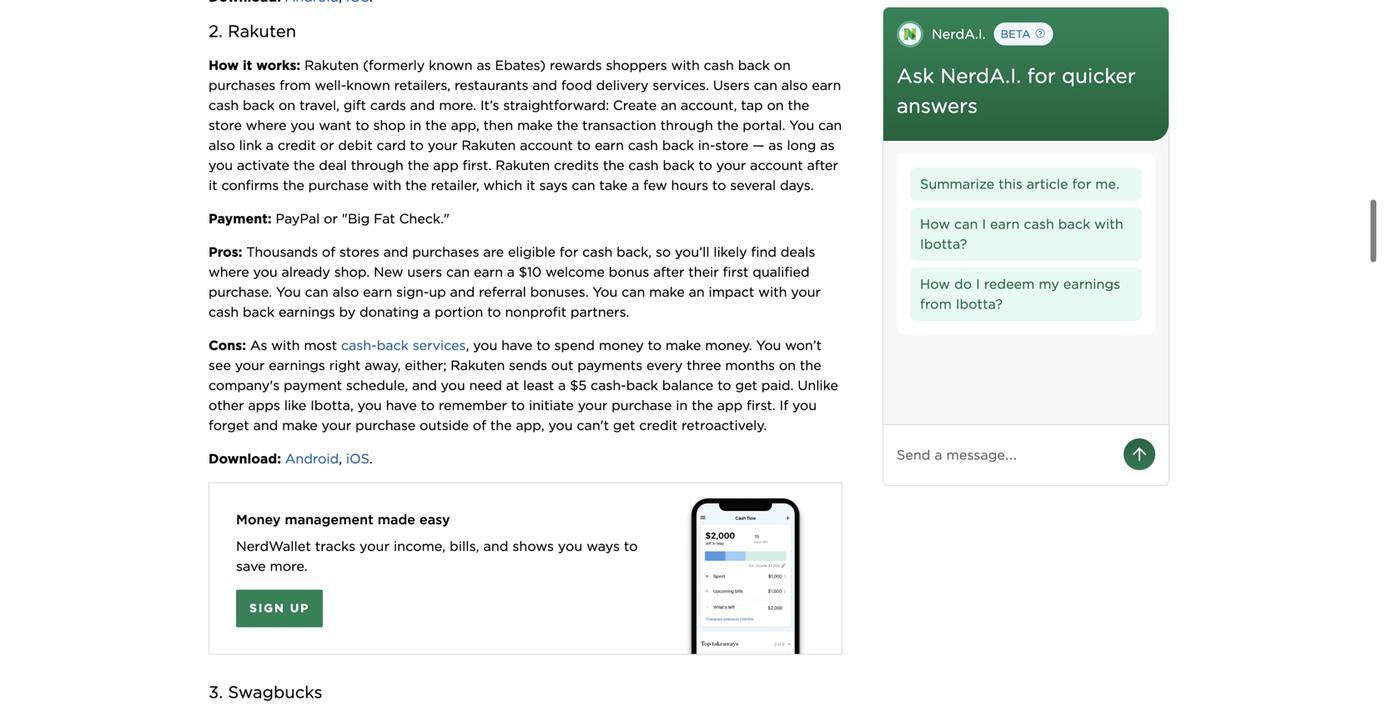 Task type: locate. For each thing, give the bounding box(es) containing it.
you up long
[[790, 117, 814, 133]]

how
[[209, 57, 239, 73], [920, 216, 950, 232], [920, 276, 950, 292]]

cash down purchase.
[[209, 304, 239, 320]]

2 vertical spatial earnings
[[269, 357, 325, 374]]

nerda.i.
[[932, 26, 986, 42], [941, 64, 1021, 88]]

1 vertical spatial have
[[386, 397, 417, 414]]

i for redeem
[[976, 276, 980, 292]]

0 horizontal spatial in
[[410, 117, 421, 133]]

how for how it works:
[[209, 57, 239, 73]]

through
[[661, 117, 713, 133], [351, 157, 404, 173]]

nerdwallet
[[236, 538, 311, 555]]

retailers,
[[394, 77, 451, 93]]

1 vertical spatial credit
[[639, 417, 678, 434]]

quicker
[[1062, 64, 1136, 88]]

3. swagbucks
[[209, 683, 323, 703]]

payment:
[[209, 211, 272, 227]]

0 vertical spatial app
[[433, 157, 459, 173]]

1 horizontal spatial have
[[502, 337, 533, 354]]

get right can't
[[613, 417, 635, 434]]

from
[[280, 77, 311, 93], [920, 296, 952, 312]]

cash- up right
[[341, 337, 377, 354]]

paid.
[[762, 377, 794, 394]]

you down already
[[276, 284, 301, 300]]

how do i redeem my earnings from ibotta?
[[920, 276, 1121, 312]]

0 horizontal spatial from
[[280, 77, 311, 93]]

0 vertical spatial after
[[807, 157, 838, 173]]

an down 'services.'
[[661, 97, 677, 113]]

pros:
[[209, 244, 246, 260]]

eligible
[[508, 244, 556, 260]]

for
[[1027, 64, 1056, 88], [1073, 176, 1092, 192], [560, 244, 578, 260]]

outside
[[420, 417, 469, 434]]

1 horizontal spatial i
[[982, 216, 986, 232]]

me.
[[1096, 176, 1120, 192]]

how inside how do i redeem my earnings from ibotta?
[[920, 276, 950, 292]]

2 vertical spatial for
[[560, 244, 578, 260]]

back,
[[617, 244, 652, 260]]

1 horizontal spatial after
[[807, 157, 838, 173]]

1 vertical spatial through
[[351, 157, 404, 173]]

0 horizontal spatial purchases
[[209, 77, 276, 93]]

transaction
[[582, 117, 657, 133]]

with up 'services.'
[[671, 57, 700, 73]]

earnings inside how do i redeem my earnings from ibotta?
[[1064, 276, 1121, 292]]

on inside , you have to spend money to make money. you won't see your earnings right away, either; rakuten sends out payments every three months on the company's payment schedule, and you need at least a $5 cash-back balance to get paid. unlike other apps like ibotta, you have to remember to initiate your purchase in the app first. if you forget and make your purchase outside of the app, you can't get credit retroactively.
[[779, 357, 796, 374]]

back down the 'how it works:'
[[243, 97, 275, 113]]

1 vertical spatial how
[[920, 216, 950, 232]]

0 vertical spatial in
[[410, 117, 421, 133]]

how down the summarize
[[920, 216, 950, 232]]

app,
[[451, 117, 480, 133], [516, 417, 545, 434]]

how down 2.
[[209, 57, 239, 73]]

purchases inside rakuten (formerly known as ebates) rewards shoppers with cash back on purchases from well-known retailers, restaurants and food delivery services. users can also earn cash back on travel, gift cards and more. it's straightforward: create an account, tap on the store where you want to shop in the app, then make the transaction through the portal. you can also link a credit or debit card to your rakuten account to earn cash back in-store — as long as you activate the deal through the app first. rakuten credits the cash back to your account after it confirms the purchase with the retailer, which it says can take a few hours to several days.
[[209, 77, 276, 93]]

purchase inside rakuten (formerly known as ebates) rewards shoppers with cash back on purchases from well-known retailers, restaurants and food delivery services. users can also earn cash back on travel, gift cards and more. it's straightforward: create an account, tap on the store where you want to shop in the app, then make the transaction through the portal. you can also link a credit or debit card to your rakuten account to earn cash back in-store — as long as you activate the deal through the app first. rakuten credits the cash back to your account after it confirms the purchase with the retailer, which it says can take a few hours to several days.
[[308, 177, 369, 193]]

1 vertical spatial ibotta?
[[956, 296, 1003, 312]]

through down card
[[351, 157, 404, 173]]

apps
[[248, 397, 280, 414]]

how left do
[[920, 276, 950, 292]]

from inside how do i redeem my earnings from ibotta?
[[920, 296, 952, 312]]

you inside thousands of stores and purchases are eligible for cash back, so you'll likely find deals where you already shop. new users can earn a $10 welcome bonus after their first qualified purchase. you can also earn sign-up and referral bonuses. you can make an impact with your cash back earnings by donating a portion to nonprofit partners.
[[253, 264, 278, 280]]

credit inside , you have to spend money to make money. you won't see your earnings right away, either; rakuten sends out payments every three months on the company's payment schedule, and you need at least a $5 cash-back balance to get paid. unlike other apps like ibotta, you have to remember to initiate your purchase in the app first. if you forget and make your purchase outside of the app, you can't get credit retroactively.
[[639, 417, 678, 434]]

(formerly
[[363, 57, 425, 73]]

1 horizontal spatial get
[[735, 377, 758, 394]]

make down so
[[649, 284, 685, 300]]

i inside the how can i earn cash back with ibotta?
[[982, 216, 986, 232]]

0 vertical spatial how
[[209, 57, 239, 73]]

users
[[713, 77, 750, 93]]

and up new
[[384, 244, 408, 260]]

after down so
[[653, 264, 685, 280]]

how inside the how can i earn cash back with ibotta?
[[920, 216, 950, 232]]

purchases up users
[[412, 244, 479, 260]]

i inside how do i redeem my earnings from ibotta?
[[976, 276, 980, 292]]

make down the like
[[282, 417, 318, 434]]

rakuten down then
[[462, 137, 516, 153]]

0 horizontal spatial app
[[433, 157, 459, 173]]

1 horizontal spatial app
[[717, 397, 743, 414]]

and up portion on the top of the page
[[450, 284, 475, 300]]

swagbucks
[[228, 683, 323, 703]]

1 horizontal spatial known
[[429, 57, 473, 73]]

works:
[[256, 57, 301, 73]]

app, down initiate on the left bottom of page
[[516, 417, 545, 434]]

app inside rakuten (formerly known as ebates) rewards shoppers with cash back on purchases from well-known retailers, restaurants and food delivery services. users can also earn cash back on travel, gift cards and more. it's straightforward: create an account, tap on the store where you want to shop in the app, then make the transaction through the portal. you can also link a credit or debit card to your rakuten account to earn cash back in-store — as long as you activate the deal through the app first. rakuten credits the cash back to your account after it confirms the purchase with the retailer, which it says can take a few hours to several days.
[[433, 157, 459, 173]]

1 vertical spatial nerda.i.
[[941, 64, 1021, 88]]

with inside thousands of stores and purchases are eligible for cash back, so you'll likely find deals where you already shop. new users can earn a $10 welcome bonus after their first qualified purchase. you can also earn sign-up and referral bonuses. you can make an impact with your cash back earnings by donating a portion to nonprofit partners.
[[759, 284, 787, 300]]

0 horizontal spatial i
[[976, 276, 980, 292]]

in-
[[698, 137, 715, 153]]

0 vertical spatial or
[[320, 137, 334, 153]]

1 horizontal spatial of
[[473, 417, 486, 434]]

of down remember
[[473, 417, 486, 434]]

1 horizontal spatial more.
[[439, 97, 476, 113]]

to down three at the bottom
[[718, 377, 731, 394]]

earnings right the my
[[1064, 276, 1121, 292]]

0 horizontal spatial get
[[613, 417, 635, 434]]

credits
[[554, 157, 599, 173]]

0 vertical spatial i
[[982, 216, 986, 232]]

1 horizontal spatial an
[[689, 284, 705, 300]]

users
[[407, 264, 442, 280]]

a
[[266, 137, 274, 153], [632, 177, 639, 193], [507, 264, 515, 280], [423, 304, 431, 320], [558, 377, 566, 394]]

tracks
[[315, 538, 356, 555]]

1 horizontal spatial cash-
[[591, 377, 626, 394]]

0 vertical spatial first.
[[463, 157, 492, 173]]

hours
[[671, 177, 708, 193]]

1 vertical spatial also
[[209, 137, 235, 153]]

cash
[[704, 57, 734, 73], [209, 97, 239, 113], [628, 137, 658, 153], [629, 157, 659, 173], [1024, 216, 1054, 232], [582, 244, 613, 260], [209, 304, 239, 320]]

of inside thousands of stores and purchases are eligible for cash back, so you'll likely find deals where you already shop. new users can earn a $10 welcome bonus after their first qualified purchase. you can also earn sign-up and referral bonuses. you can make an impact with your cash back earnings by donating a portion to nonprofit partners.
[[322, 244, 336, 260]]

app, left then
[[451, 117, 480, 133]]

0 vertical spatial app,
[[451, 117, 480, 133]]

as right long
[[820, 137, 835, 153]]

to inside nerdwallet tracks your income, bills, and shows you ways to save more.
[[624, 538, 638, 555]]

0 horizontal spatial cash-
[[341, 337, 377, 354]]

away,
[[365, 357, 401, 374]]

of up already
[[322, 244, 336, 260]]

first. up retailer,
[[463, 157, 492, 173]]

1 vertical spatial i
[[976, 276, 980, 292]]

1 vertical spatial an
[[689, 284, 705, 300]]

more. inside nerdwallet tracks your income, bills, and shows you ways to save more.
[[270, 559, 308, 575]]

rakuten up which
[[496, 157, 550, 173]]

download:
[[209, 451, 281, 467]]

in inside , you have to spend money to make money. you won't see your earnings right away, either; rakuten sends out payments every three months on the company's payment schedule, and you need at least a $5 cash-back balance to get paid. unlike other apps like ibotta, you have to remember to initiate your purchase in the app first. if you forget and make your purchase outside of the app, you can't get credit retroactively.
[[676, 397, 688, 414]]

ibotta?
[[920, 236, 967, 252], [956, 296, 1003, 312]]

take
[[599, 177, 628, 193]]

0 vertical spatial for
[[1027, 64, 1056, 88]]

or
[[320, 137, 334, 153], [324, 211, 338, 227]]

to
[[355, 117, 369, 133], [410, 137, 424, 153], [577, 137, 591, 153], [699, 157, 712, 173], [712, 177, 726, 193], [487, 304, 501, 320], [537, 337, 550, 354], [648, 337, 662, 354], [718, 377, 731, 394], [421, 397, 435, 414], [511, 397, 525, 414], [624, 538, 638, 555]]

sign-
[[396, 284, 429, 300]]

1 vertical spatial first.
[[747, 397, 776, 414]]

credit
[[278, 137, 316, 153], [639, 417, 678, 434]]

link
[[239, 137, 262, 153]]

0 horizontal spatial have
[[386, 397, 417, 414]]

where down pros:
[[209, 264, 249, 280]]

for inside thousands of stores and purchases are eligible for cash back, so you'll likely find deals where you already shop. new users can earn a $10 welcome bonus after their first qualified purchase. you can also earn sign-up and referral bonuses. you can make an impact with your cash back earnings by donating a portion to nonprofit partners.
[[560, 244, 578, 260]]

cash down article
[[1024, 216, 1054, 232]]

i right do
[[976, 276, 980, 292]]

2 vertical spatial how
[[920, 276, 950, 292]]

0 vertical spatial ,
[[466, 337, 469, 354]]

retailer,
[[431, 177, 479, 193]]

earnings up most
[[279, 304, 335, 320]]

for up welcome
[[560, 244, 578, 260]]

can inside the how can i earn cash back with ibotta?
[[954, 216, 978, 232]]

Message Entry text field
[[897, 446, 1111, 466]]

for inside ask nerda.i. for quicker answers
[[1027, 64, 1056, 88]]

1 vertical spatial earnings
[[279, 304, 335, 320]]

the
[[788, 97, 810, 113], [425, 117, 447, 133], [557, 117, 578, 133], [717, 117, 739, 133], [293, 157, 315, 173], [408, 157, 429, 173], [603, 157, 625, 173], [283, 177, 304, 193], [405, 177, 427, 193], [800, 357, 822, 374], [692, 397, 713, 414], [490, 417, 512, 434]]

every
[[647, 357, 683, 374]]

1 horizontal spatial also
[[333, 284, 359, 300]]

make
[[517, 117, 553, 133], [649, 284, 685, 300], [666, 337, 701, 354], [282, 417, 318, 434]]

earn down this
[[990, 216, 1020, 232]]

earn
[[812, 77, 841, 93], [595, 137, 624, 153], [990, 216, 1020, 232], [474, 264, 503, 280], [363, 284, 392, 300]]

where up link
[[246, 117, 287, 133]]

you up confirms
[[209, 157, 233, 173]]

you inside , you have to spend money to make money. you won't see your earnings right away, either; rakuten sends out payments every three months on the company's payment schedule, and you need at least a $5 cash-back balance to get paid. unlike other apps like ibotta, you have to remember to initiate your purchase in the app first. if you forget and make your purchase outside of the app, you can't get credit retroactively.
[[756, 337, 781, 354]]

you up remember
[[441, 377, 465, 394]]

can down the summarize
[[954, 216, 978, 232]]

get down months
[[735, 377, 758, 394]]

0 vertical spatial account
[[520, 137, 573, 153]]

app up retroactively.
[[717, 397, 743, 414]]

purchase up .
[[355, 417, 416, 434]]

1 vertical spatial after
[[653, 264, 685, 280]]

cash up few
[[629, 157, 659, 173]]

ios
[[346, 451, 370, 467]]

nerdwallet tracks your income, bills, and shows you ways to save more.
[[236, 538, 638, 575]]

1 vertical spatial from
[[920, 296, 952, 312]]

0 horizontal spatial of
[[322, 244, 336, 260]]

0 horizontal spatial more.
[[270, 559, 308, 575]]

after down long
[[807, 157, 838, 173]]

back
[[738, 57, 770, 73], [243, 97, 275, 113], [662, 137, 694, 153], [663, 157, 695, 173], [1059, 216, 1091, 232], [243, 304, 275, 320], [377, 337, 409, 354], [626, 377, 658, 394]]

can down credits at top
[[572, 177, 595, 193]]

1 vertical spatial more.
[[270, 559, 308, 575]]

to up outside in the left of the page
[[421, 397, 435, 414]]

make down straightforward:
[[517, 117, 553, 133]]

0 vertical spatial cash-
[[341, 337, 377, 354]]

with down qualified
[[759, 284, 787, 300]]

summarize
[[920, 176, 995, 192]]

it
[[243, 57, 252, 73], [209, 177, 217, 193], [527, 177, 535, 193]]

0 horizontal spatial also
[[209, 137, 235, 153]]

0 vertical spatial where
[[246, 117, 287, 133]]

or up deal
[[320, 137, 334, 153]]

0 vertical spatial nerda.i.
[[932, 26, 986, 42]]

you down 'thousands'
[[253, 264, 278, 280]]

through up the in-
[[661, 117, 713, 133]]

your up several
[[716, 157, 746, 173]]

where inside rakuten (formerly known as ebates) rewards shoppers with cash back on purchases from well-known retailers, restaurants and food delivery services. users can also earn cash back on travel, gift cards and more. it's straightforward: create an account, tap on the store where you want to shop in the app, then make the transaction through the portal. you can also link a credit or debit card to your rakuten account to earn cash back in-store — as long as you activate the deal through the app first. rakuten credits the cash back to your account after it confirms the purchase with the retailer, which it says can take a few hours to several days.
[[246, 117, 287, 133]]

an inside rakuten (formerly known as ebates) rewards shoppers with cash back on purchases from well-known retailers, restaurants and food delivery services. users can also earn cash back on travel, gift cards and more. it's straightforward: create an account, tap on the store where you want to shop in the app, then make the transaction through the portal. you can also link a credit or debit card to your rakuten account to earn cash back in-store — as long as you activate the deal through the app first. rakuten credits the cash back to your account after it confirms the purchase with the retailer, which it says can take a few hours to several days.
[[661, 97, 677, 113]]

0 horizontal spatial store
[[209, 117, 242, 133]]

more. down nerdwallet
[[270, 559, 308, 575]]

0 vertical spatial credit
[[278, 137, 316, 153]]

purchase.
[[209, 284, 272, 300]]

purchase down every
[[612, 397, 672, 414]]

earn down the transaction
[[595, 137, 624, 153]]

an
[[661, 97, 677, 113], [689, 284, 705, 300]]

forget
[[209, 417, 249, 434]]

your up "company's"
[[235, 357, 265, 374]]

restaurants
[[455, 77, 529, 93]]

portal.
[[743, 117, 786, 133]]

or left "big
[[324, 211, 338, 227]]

have up 'sends'
[[502, 337, 533, 354]]

where
[[246, 117, 287, 133], [209, 264, 249, 280]]

1 vertical spatial for
[[1073, 176, 1092, 192]]

0 horizontal spatial after
[[653, 264, 685, 280]]

with inside the how can i earn cash back with ibotta?
[[1095, 216, 1124, 232]]

check."
[[399, 211, 450, 227]]

sign up link
[[236, 590, 323, 628]]

1 vertical spatial get
[[613, 417, 635, 434]]

also
[[782, 77, 808, 93], [209, 137, 235, 153], [333, 284, 359, 300]]

first.
[[463, 157, 492, 173], [747, 397, 776, 414]]

after
[[807, 157, 838, 173], [653, 264, 685, 280]]

delivery
[[596, 77, 649, 93]]

to up every
[[648, 337, 662, 354]]

1 vertical spatial known
[[346, 77, 390, 93]]

earnings up payment at left bottom
[[269, 357, 325, 374]]

and down retailers,
[[410, 97, 435, 113]]

in inside rakuten (formerly known as ebates) rewards shoppers with cash back on purchases from well-known retailers, restaurants and food delivery services. users can also earn cash back on travel, gift cards and more. it's straightforward: create an account, tap on the store where you want to shop in the app, then make the transaction through the portal. you can also link a credit or debit card to your rakuten account to earn cash back in-store — as long as you activate the deal through the app first. rakuten credits the cash back to your account after it confirms the purchase with the retailer, which it says can take a few hours to several days.
[[410, 117, 421, 133]]

schedule,
[[346, 377, 408, 394]]

1 vertical spatial cash-
[[591, 377, 626, 394]]

0 vertical spatial ibotta?
[[920, 236, 967, 252]]

nerda.i. up 'answers'
[[941, 64, 1021, 88]]

your inside nerdwallet tracks your income, bills, and shows you ways to save more.
[[360, 538, 390, 555]]

0 vertical spatial purchase
[[308, 177, 369, 193]]

earn inside the how can i earn cash back with ibotta?
[[990, 216, 1020, 232]]

1 vertical spatial store
[[715, 137, 749, 153]]

sign up
[[249, 601, 310, 616]]

0 horizontal spatial ,
[[339, 451, 342, 467]]

nerda.i. left beta
[[932, 26, 986, 42]]

0 vertical spatial also
[[782, 77, 808, 93]]

card
[[377, 137, 406, 153]]

0 vertical spatial store
[[209, 117, 242, 133]]

bills,
[[450, 538, 479, 555]]

1 horizontal spatial credit
[[639, 417, 678, 434]]

also up portal.
[[782, 77, 808, 93]]

also left link
[[209, 137, 235, 153]]

purchase down deal
[[308, 177, 369, 193]]

deal
[[319, 157, 347, 173]]

cash up welcome
[[582, 244, 613, 260]]

nonprofit
[[505, 304, 567, 320]]

you inside rakuten (formerly known as ebates) rewards shoppers with cash back on purchases from well-known retailers, restaurants and food delivery services. users can also earn cash back on travel, gift cards and more. it's straightforward: create an account, tap on the store where you want to shop in the app, then make the transaction through the portal. you can also link a credit or debit card to your rakuten account to earn cash back in-store — as long as you activate the deal through the app first. rakuten credits the cash back to your account after it confirms the purchase with the retailer, which it says can take a few hours to several days.
[[790, 117, 814, 133]]

ibotta? inside how do i redeem my earnings from ibotta?
[[956, 296, 1003, 312]]

summarize this article for me. button
[[910, 168, 1142, 201]]

1 vertical spatial of
[[473, 417, 486, 434]]

to right ways
[[624, 538, 638, 555]]

how for how can i earn cash back with ibotta?
[[920, 216, 950, 232]]

make inside thousands of stores and purchases are eligible for cash back, so you'll likely find deals where you already shop. new users can earn a $10 welcome bonus after their first qualified purchase. you can also earn sign-up and referral bonuses. you can make an impact with your cash back earnings by donating a portion to nonprofit partners.
[[649, 284, 685, 300]]

app up retailer,
[[433, 157, 459, 173]]

you up need
[[473, 337, 498, 354]]

1 horizontal spatial in
[[676, 397, 688, 414]]

ways
[[587, 538, 620, 555]]

1 horizontal spatial app,
[[516, 417, 545, 434]]

either;
[[405, 357, 447, 374]]

1 horizontal spatial first.
[[747, 397, 776, 414]]

0 horizontal spatial an
[[661, 97, 677, 113]]

and down either;
[[412, 377, 437, 394]]

0 horizontal spatial credit
[[278, 137, 316, 153]]

app, inside rakuten (formerly known as ebates) rewards shoppers with cash back on purchases from well-known retailers, restaurants and food delivery services. users can also earn cash back on travel, gift cards and more. it's straightforward: create an account, tap on the store where you want to shop in the app, then make the transaction through the portal. you can also link a credit or debit card to your rakuten account to earn cash back in-store — as long as you activate the deal through the app first. rakuten credits the cash back to your account after it confirms the purchase with the retailer, which it says can take a few hours to several days.
[[451, 117, 480, 133]]

sign
[[249, 601, 285, 616]]

store up link
[[209, 117, 242, 133]]

1 horizontal spatial purchases
[[412, 244, 479, 260]]

article
[[1027, 176, 1068, 192]]

as right the —
[[769, 137, 783, 153]]

credit down balance
[[639, 417, 678, 434]]

back inside thousands of stores and purchases are eligible for cash back, so you'll likely find deals where you already shop. new users can earn a $10 welcome bonus after their first qualified purchase. you can also earn sign-up and referral bonuses. you can make an impact with your cash back earnings by donating a portion to nonprofit partners.
[[243, 304, 275, 320]]

your down made
[[360, 538, 390, 555]]

0 vertical spatial earnings
[[1064, 276, 1121, 292]]

1 horizontal spatial ,
[[466, 337, 469, 354]]

2 vertical spatial purchase
[[355, 417, 416, 434]]

rewards
[[550, 57, 602, 73]]

back down purchase.
[[243, 304, 275, 320]]

won't
[[785, 337, 822, 354]]

income,
[[394, 538, 446, 555]]

after inside thousands of stores and purchases are eligible for cash back, so you'll likely find deals where you already shop. new users can earn a $10 welcome bonus after their first qualified purchase. you can also earn sign-up and referral bonuses. you can make an impact with your cash back earnings by donating a portion to nonprofit partners.
[[653, 264, 685, 280]]

0 horizontal spatial app,
[[451, 117, 480, 133]]

0 vertical spatial more.
[[439, 97, 476, 113]]

1 vertical spatial app,
[[516, 417, 545, 434]]

ibotta? for do
[[956, 296, 1003, 312]]

several
[[730, 177, 776, 193]]

0 vertical spatial through
[[661, 117, 713, 133]]

1 vertical spatial in
[[676, 397, 688, 414]]

more. left it's
[[439, 97, 476, 113]]

services.
[[653, 77, 709, 93]]

known up gift
[[346, 77, 390, 93]]

back down article
[[1059, 216, 1091, 232]]

0 horizontal spatial for
[[560, 244, 578, 260]]

3.
[[209, 683, 223, 703]]

you down travel,
[[291, 117, 315, 133]]

ibotta? down do
[[956, 296, 1003, 312]]

ibotta? up do
[[920, 236, 967, 252]]

and inside nerdwallet tracks your income, bills, and shows you ways to save more.
[[484, 538, 509, 555]]

ibotta? inside the how can i earn cash back with ibotta?
[[920, 236, 967, 252]]

of
[[322, 244, 336, 260], [473, 417, 486, 434]]

0 horizontal spatial first.
[[463, 157, 492, 173]]

also up by
[[333, 284, 359, 300]]

1 vertical spatial purchases
[[412, 244, 479, 260]]

2. rakuten
[[209, 21, 296, 41]]

0 vertical spatial from
[[280, 77, 311, 93]]

1 vertical spatial where
[[209, 264, 249, 280]]

how do i redeem my earnings from ibotta? button
[[910, 268, 1142, 321]]



Task type: describe. For each thing, give the bounding box(es) containing it.
credit inside rakuten (formerly known as ebates) rewards shoppers with cash back on purchases from well-known retailers, restaurants and food delivery services. users can also earn cash back on travel, gift cards and more. it's straightforward: create an account, tap on the store where you want to shop in the app, then make the transaction through the portal. you can also link a credit or debit card to your rakuten account to earn cash back in-store — as long as you activate the deal through the app first. rakuten credits the cash back to your account after it confirms the purchase with the retailer, which it says can take a few hours to several days.
[[278, 137, 316, 153]]

new
[[374, 264, 403, 280]]

cash up the 'users'
[[704, 57, 734, 73]]

earnings inside thousands of stores and purchases are eligible for cash back, so you'll likely find deals where you already shop. new users can earn a $10 welcome bonus after their first qualified purchase. you can also earn sign-up and referral bonuses. you can make an impact with your cash back earnings by donating a portion to nonprofit partners.
[[279, 304, 335, 320]]

download: android , ios .
[[209, 451, 373, 467]]

cash- inside , you have to spend money to make money. you won't see your earnings right away, either; rakuten sends out payments every three months on the company's payment schedule, and you need at least a $5 cash-back balance to get paid. unlike other apps like ibotta, you have to remember to initiate your purchase in the app first. if you forget and make your purchase outside of the app, you can't get credit retroactively.
[[591, 377, 626, 394]]

a inside , you have to spend money to make money. you won't see your earnings right away, either; rakuten sends out payments every three months on the company's payment schedule, and you need at least a $5 cash-back balance to get paid. unlike other apps like ibotta, you have to remember to initiate your purchase in the app first. if you forget and make your purchase outside of the app, you can't get credit retroactively.
[[558, 377, 566, 394]]

first. inside rakuten (formerly known as ebates) rewards shoppers with cash back on purchases from well-known retailers, restaurants and food delivery services. users can also earn cash back on travel, gift cards and more. it's straightforward: create an account, tap on the store where you want to shop in the app, then make the transaction through the portal. you can also link a credit or debit card to your rakuten account to earn cash back in-store — as long as you activate the deal through the app first. rakuten credits the cash back to your account after it confirms the purchase with the retailer, which it says can take a few hours to several days.
[[463, 157, 492, 173]]

ios link
[[346, 451, 370, 467]]

referral
[[479, 284, 526, 300]]

to right card
[[410, 137, 424, 153]]

can down "bonus"
[[622, 284, 645, 300]]

1 horizontal spatial store
[[715, 137, 749, 153]]

by
[[339, 304, 356, 320]]

purchases inside thousands of stores and purchases are eligible for cash back, so you'll likely find deals where you already shop. new users can earn a $10 welcome bonus after their first qualified purchase. you can also earn sign-up and referral bonuses. you can make an impact with your cash back earnings by donating a portion to nonprofit partners.
[[412, 244, 479, 260]]

money.
[[705, 337, 752, 354]]

it's
[[480, 97, 499, 113]]

three
[[687, 357, 721, 374]]

so
[[656, 244, 671, 260]]

$5
[[570, 377, 587, 394]]

balance
[[662, 377, 714, 394]]

to up debit
[[355, 117, 369, 133]]

1 vertical spatial or
[[324, 211, 338, 227]]

and up straightforward:
[[533, 77, 557, 93]]

i for earn
[[982, 216, 986, 232]]

cards
[[370, 97, 406, 113]]

with up fat
[[373, 177, 401, 193]]

a left $10
[[507, 264, 515, 280]]

app inside , you have to spend money to make money. you won't see your earnings right away, either; rakuten sends out payments every three months on the company's payment schedule, and you need at least a $5 cash-back balance to get paid. unlike other apps like ibotta, you have to remember to initiate your purchase in the app first. if you forget and make your purchase outside of the app, you can't get credit retroactively.
[[717, 397, 743, 414]]

your inside thousands of stores and purchases are eligible for cash back, so you'll likely find deals where you already shop. new users can earn a $10 welcome bonus after their first qualified purchase. you can also earn sign-up and referral bonuses. you can make an impact with your cash back earnings by donating a portion to nonprofit partners.
[[791, 284, 821, 300]]

straightforward:
[[503, 97, 609, 113]]

you up 'partners.' on the top left of the page
[[593, 284, 618, 300]]

app, inside , you have to spend money to make money. you won't see your earnings right away, either; rakuten sends out payments every three months on the company's payment schedule, and you need at least a $5 cash-back balance to get paid. unlike other apps like ibotta, you have to remember to initiate your purchase in the app first. if you forget and make your purchase outside of the app, you can't get credit retroactively.
[[516, 417, 545, 434]]

you down initiate on the left bottom of page
[[549, 417, 573, 434]]

0 horizontal spatial account
[[520, 137, 573, 153]]

to down the in-
[[699, 157, 712, 173]]

0 vertical spatial have
[[502, 337, 533, 354]]

of inside , you have to spend money to make money. you won't see your earnings right away, either; rakuten sends out payments every three months on the company's payment schedule, and you need at least a $5 cash-back balance to get paid. unlike other apps like ibotta, you have to remember to initiate your purchase in the app first. if you forget and make your purchase outside of the app, you can't get credit retroactively.
[[473, 417, 486, 434]]

, you have to spend money to make money. you won't see your earnings right away, either; rakuten sends out payments every three months on the company's payment schedule, and you need at least a $5 cash-back balance to get paid. unlike other apps like ibotta, you have to remember to initiate your purchase in the app first. if you forget and make your purchase outside of the app, you can't get credit retroactively.
[[209, 337, 842, 434]]

back left the in-
[[662, 137, 694, 153]]

1 vertical spatial account
[[750, 157, 803, 173]]

right
[[329, 357, 361, 374]]

first
[[723, 264, 749, 280]]

0 vertical spatial known
[[429, 57, 473, 73]]

android
[[285, 451, 339, 467]]

can right portal.
[[818, 117, 842, 133]]

ibotta,
[[310, 397, 354, 414]]

ask nerda.i. for quicker answers
[[897, 64, 1136, 118]]

earn up long
[[812, 77, 841, 93]]

then
[[484, 117, 513, 133]]

2 horizontal spatial it
[[527, 177, 535, 193]]

0 horizontal spatial it
[[209, 177, 217, 193]]

how for how do i redeem my earnings from ibotta?
[[920, 276, 950, 292]]

more. inside rakuten (formerly known as ebates) rewards shoppers with cash back on purchases from well-known retailers, restaurants and food delivery services. users can also earn cash back on travel, gift cards and more. it's straightforward: create an account, tap on the store where you want to shop in the app, then make the transaction through the portal. you can also link a credit or debit card to your rakuten account to earn cash back in-store — as long as you activate the deal through the app first. rakuten credits the cash back to your account after it confirms the purchase with the retailer, which it says can take a few hours to several days.
[[439, 97, 476, 113]]

"big
[[342, 211, 370, 227]]

back up the 'users'
[[738, 57, 770, 73]]

rakuten up the 'how it works:'
[[228, 21, 296, 41]]

nerda.i. inside ask nerda.i. for quicker answers
[[941, 64, 1021, 88]]

beta
[[1001, 28, 1031, 41]]

to right hours
[[712, 177, 726, 193]]

other
[[209, 397, 244, 414]]

food
[[561, 77, 592, 93]]

first. inside , you have to spend money to make money. you won't see your earnings right away, either; rakuten sends out payments every three months on the company's payment schedule, and you need at least a $5 cash-back balance to get paid. unlike other apps like ibotta, you have to remember to initiate your purchase in the app first. if you forget and make your purchase outside of the app, you can't get credit retroactively.
[[747, 397, 776, 414]]

1 horizontal spatial as
[[769, 137, 783, 153]]

donating
[[360, 304, 419, 320]]

your up retailer,
[[428, 137, 458, 153]]

for inside button
[[1073, 176, 1092, 192]]

like
[[284, 397, 306, 414]]

1 horizontal spatial through
[[661, 117, 713, 133]]

can up tap
[[754, 77, 778, 93]]

well-
[[315, 77, 346, 93]]

0 horizontal spatial through
[[351, 157, 404, 173]]

earnings inside , you have to spend money to make money. you won't see your earnings right away, either; rakuten sends out payments every three months on the company's payment schedule, and you need at least a $5 cash-back balance to get paid. unlike other apps like ibotta, you have to remember to initiate your purchase in the app first. if you forget and make your purchase outside of the app, you can't get credit retroactively.
[[269, 357, 325, 374]]

deals
[[781, 244, 815, 260]]

with right as at left
[[271, 337, 300, 354]]

back inside , you have to spend money to make money. you won't see your earnings right away, either; rakuten sends out payments every three months on the company's payment schedule, and you need at least a $5 cash-back balance to get paid. unlike other apps like ibotta, you have to remember to initiate your purchase in the app first. if you forget and make your purchase outside of the app, you can't get credit retroactively.
[[626, 377, 658, 394]]

your down 'ibotta,'
[[322, 417, 351, 434]]

make up every
[[666, 337, 701, 354]]

your up can't
[[578, 397, 608, 414]]

services
[[413, 337, 466, 354]]

partners.
[[571, 304, 629, 320]]

back up hours
[[663, 157, 695, 173]]

a down "up"
[[423, 304, 431, 320]]

earn down new
[[363, 284, 392, 300]]

1 vertical spatial purchase
[[612, 397, 672, 414]]

1 vertical spatial ,
[[339, 451, 342, 467]]

—
[[753, 137, 765, 153]]

also inside thousands of stores and purchases are eligible for cash back, so you'll likely find deals where you already shop. new users can earn a $10 welcome bonus after their first qualified purchase. you can also earn sign-up and referral bonuses. you can make an impact with your cash back earnings by donating a portion to nonprofit partners.
[[333, 284, 359, 300]]

travel,
[[299, 97, 340, 113]]

qualified
[[753, 264, 810, 280]]

2 horizontal spatial as
[[820, 137, 835, 153]]

you right "if"
[[793, 397, 817, 414]]

up
[[290, 601, 310, 616]]

to down at
[[511, 397, 525, 414]]

thousands of stores and purchases are eligible for cash back, so you'll likely find deals where you already shop. new users can earn a $10 welcome bonus after their first qualified purchase. you can also earn sign-up and referral bonuses. you can make an impact with your cash back earnings by donating a portion to nonprofit partners.
[[209, 244, 825, 320]]

find
[[751, 244, 777, 260]]

$10
[[519, 264, 542, 280]]

or inside rakuten (formerly known as ebates) rewards shoppers with cash back on purchases from well-known retailers, restaurants and food delivery services. users can also earn cash back on travel, gift cards and more. it's straightforward: create an account, tap on the store where you want to shop in the app, then make the transaction through the portal. you can also link a credit or debit card to your rakuten account to earn cash back in-store — as long as you activate the deal through the app first. rakuten credits the cash back to your account after it confirms the purchase with the retailer, which it says can take a few hours to several days.
[[320, 137, 334, 153]]

few
[[643, 177, 667, 193]]

2 horizontal spatial also
[[782, 77, 808, 93]]

shop.
[[334, 264, 370, 280]]

and down apps
[[253, 417, 278, 434]]

ask
[[897, 64, 934, 88]]

are
[[483, 244, 504, 260]]

least
[[523, 377, 554, 394]]

this
[[999, 176, 1023, 192]]

out
[[551, 357, 574, 374]]

make inside rakuten (formerly known as ebates) rewards shoppers with cash back on purchases from well-known retailers, restaurants and food delivery services. users can also earn cash back on travel, gift cards and more. it's straightforward: create an account, tap on the store where you want to shop in the app, then make the transaction through the portal. you can also link a credit or debit card to your rakuten account to earn cash back in-store — as long as you activate the deal through the app first. rakuten credits the cash back to your account after it confirms the purchase with the retailer, which it says can take a few hours to several days.
[[517, 117, 553, 133]]

to up 'sends'
[[537, 337, 550, 354]]

cash inside the how can i earn cash back with ibotta?
[[1024, 216, 1054, 232]]

cash down the 'how it works:'
[[209, 97, 239, 113]]

cash-back services link
[[341, 337, 466, 354]]

cash down the transaction
[[628, 137, 658, 153]]

impact
[[709, 284, 755, 300]]

payments
[[578, 357, 643, 374]]

from inside rakuten (formerly known as ebates) rewards shoppers with cash back on purchases from well-known retailers, restaurants and food delivery services. users can also earn cash back on travel, gift cards and more. it's straightforward: create an account, tap on the store where you want to shop in the app, then make the transaction through the portal. you can also link a credit or debit card to your rakuten account to earn cash back in-store — as long as you activate the deal through the app first. rakuten credits the cash back to your account after it confirms the purchase with the retailer, which it says can take a few hours to several days.
[[280, 77, 311, 93]]

months
[[725, 357, 775, 374]]

, inside , you have to spend money to make money. you won't see your earnings right away, either; rakuten sends out payments every three months on the company's payment schedule, and you need at least a $5 cash-back balance to get paid. unlike other apps like ibotta, you have to remember to initiate your purchase in the app first. if you forget and make your purchase outside of the app, you can't get credit retroactively.
[[466, 337, 469, 354]]

after inside rakuten (formerly known as ebates) rewards shoppers with cash back on purchases from well-known retailers, restaurants and food delivery services. users can also earn cash back on travel, gift cards and more. it's straightforward: create an account, tap on the store where you want to shop in the app, then make the transaction through the portal. you can also link a credit or debit card to your rakuten account to earn cash back in-store — as long as you activate the deal through the app first. rakuten credits the cash back to your account after it confirms the purchase with the retailer, which it says can take a few hours to several days.
[[807, 157, 838, 173]]

an inside thousands of stores and purchases are eligible for cash back, so you'll likely find deals where you already shop. new users can earn a $10 welcome bonus after their first qualified purchase. you can also earn sign-up and referral bonuses. you can make an impact with your cash back earnings by donating a portion to nonprofit partners.
[[689, 284, 705, 300]]

you down the schedule, on the bottom
[[358, 397, 382, 414]]

how it works:
[[209, 57, 301, 73]]

likely
[[714, 244, 747, 260]]

1 horizontal spatial it
[[243, 57, 252, 73]]

to up credits at top
[[577, 137, 591, 153]]

company's
[[209, 377, 280, 394]]

to inside thousands of stores and purchases are eligible for cash back, so you'll likely find deals where you already shop. new users can earn a $10 welcome bonus after their first qualified purchase. you can also earn sign-up and referral bonuses. you can make an impact with your cash back earnings by donating a portion to nonprofit partners.
[[487, 304, 501, 320]]

back up "away,"
[[377, 337, 409, 354]]

rakuten inside , you have to spend money to make money. you won't see your earnings right away, either; rakuten sends out payments every three months on the company's payment schedule, and you need at least a $5 cash-back balance to get paid. unlike other apps like ibotta, you have to remember to initiate your purchase in the app first. if you forget and make your purchase outside of the app, you can't get credit retroactively.
[[451, 357, 505, 374]]

where inside thousands of stores and purchases are eligible for cash back, so you'll likely find deals where you already shop. new users can earn a $10 welcome bonus after their first qualified purchase. you can also earn sign-up and referral bonuses. you can make an impact with your cash back earnings by donating a portion to nonprofit partners.
[[209, 264, 249, 280]]

see
[[209, 357, 231, 374]]

rakuten up well-
[[305, 57, 359, 73]]

shoppers
[[606, 57, 667, 73]]

back inside the how can i earn cash back with ibotta?
[[1059, 216, 1091, 232]]

a right link
[[266, 137, 274, 153]]

made
[[378, 512, 416, 528]]

2.
[[209, 21, 223, 41]]

more information about beta image
[[995, 20, 1055, 47]]

a left few
[[632, 177, 639, 193]]

unlike
[[798, 377, 838, 394]]

money
[[236, 512, 281, 528]]

most
[[304, 337, 337, 354]]

answers
[[897, 94, 978, 118]]

how can i earn cash back with ibotta?
[[920, 216, 1124, 252]]

portion
[[435, 304, 483, 320]]

money
[[599, 337, 644, 354]]

fat
[[374, 211, 395, 227]]

their
[[689, 264, 719, 280]]

earn down the are
[[474, 264, 503, 280]]

retroactively.
[[682, 417, 767, 434]]

ibotta? for can
[[920, 236, 967, 252]]

already
[[282, 264, 330, 280]]

can right users
[[446, 264, 470, 280]]

you'll
[[675, 244, 710, 260]]

0 vertical spatial get
[[735, 377, 758, 394]]

account,
[[681, 97, 737, 113]]

can down already
[[305, 284, 329, 300]]

gift
[[344, 97, 366, 113]]

save
[[236, 559, 266, 575]]

long
[[787, 137, 816, 153]]

bonus
[[609, 264, 649, 280]]

paypal
[[276, 211, 320, 227]]

activate
[[237, 157, 289, 173]]

0 horizontal spatial as
[[477, 57, 491, 73]]

you inside nerdwallet tracks your income, bills, and shows you ways to save more.
[[558, 538, 583, 555]]



Task type: vqa. For each thing, say whether or not it's contained in the screenshot.
Fat on the left of page
yes



